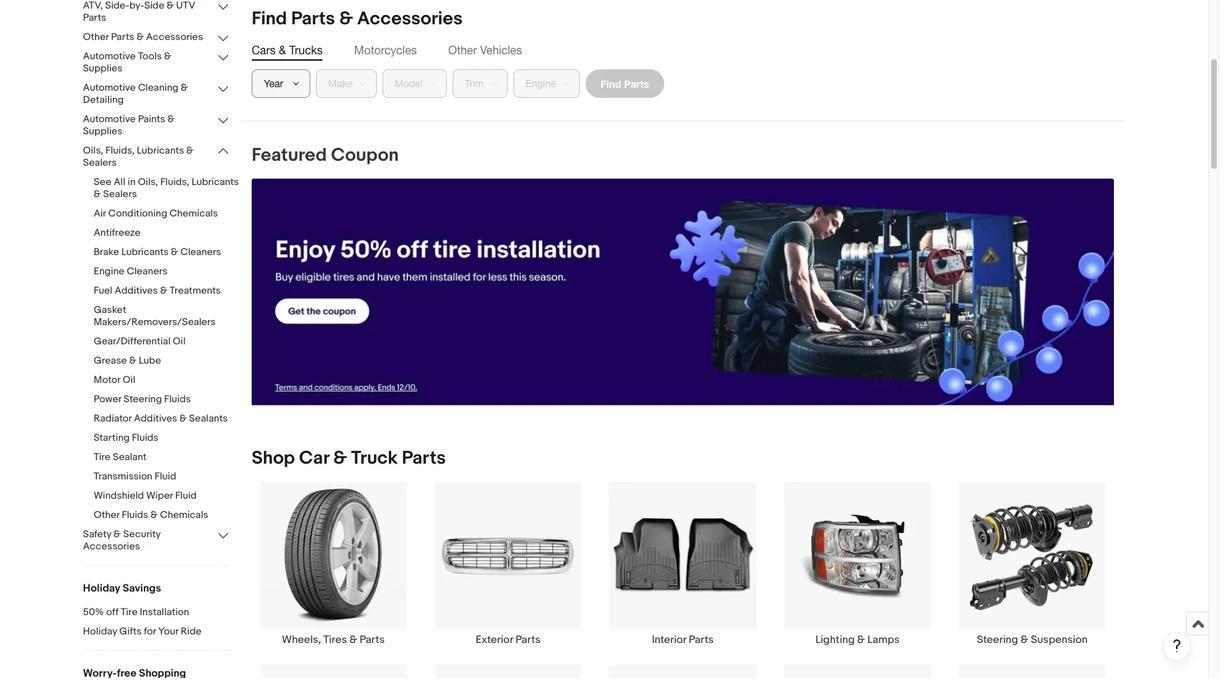 Task type: describe. For each thing, give the bounding box(es) containing it.
tab list containing cars & trucks
[[252, 42, 1115, 58]]

car
[[299, 448, 329, 470]]

atv, side-by-side & utv parts other parts & accessories automotive tools & supplies automotive cleaning & detailing automotive paints & supplies oils, fluids, lubricants & sealers see all in oils, fluids, lubricants & sealers air conditioning chemicals antifreeze brake lubricants & cleaners engine cleaners fuel additives & treatments gasket makers/removers/sealers gear/differential oil grease & lube motor oil power steering fluids radiator additives & sealants starting fluids tire sealant transmission fluid windshield wiper fluid other fluids & chemicals safety & security accessories
[[83, 0, 239, 553]]

2 automotive from the top
[[83, 82, 136, 94]]

steering & suspension link
[[946, 482, 1120, 648]]

interior
[[652, 634, 687, 648]]

holiday gifts for your ride link
[[83, 626, 230, 640]]

radiator
[[94, 413, 132, 425]]

starting fluids link
[[94, 432, 240, 446]]

1 horizontal spatial oils,
[[138, 176, 158, 188]]

interior parts link
[[596, 482, 771, 648]]

fuel additives & treatments link
[[94, 285, 240, 298]]

0 vertical spatial oils,
[[83, 145, 103, 157]]

1 vertical spatial fluid
[[175, 490, 197, 502]]

shop car & truck parts
[[252, 448, 446, 470]]

your
[[158, 626, 179, 638]]

holiday inside 50% off tire installation holiday gifts for your ride
[[83, 626, 117, 638]]

1 holiday from the top
[[83, 582, 120, 596]]

0 vertical spatial chemicals
[[170, 207, 218, 220]]

tire inside atv, side-by-side & utv parts other parts & accessories automotive tools & supplies automotive cleaning & detailing automotive paints & supplies oils, fluids, lubricants & sealers see all in oils, fluids, lubricants & sealers air conditioning chemicals antifreeze brake lubricants & cleaners engine cleaners fuel additives & treatments gasket makers/removers/sealers gear/differential oil grease & lube motor oil power steering fluids radiator additives & sealants starting fluids tire sealant transmission fluid windshield wiper fluid other fluids & chemicals safety & security accessories
[[94, 451, 111, 464]]

motorcycles
[[354, 44, 417, 57]]

gear/differential
[[94, 336, 171, 348]]

exterior
[[476, 634, 513, 648]]

steering inside atv, side-by-side & utv parts other parts & accessories automotive tools & supplies automotive cleaning & detailing automotive paints & supplies oils, fluids, lubricants & sealers see all in oils, fluids, lubricants & sealers air conditioning chemicals antifreeze brake lubricants & cleaners engine cleaners fuel additives & treatments gasket makers/removers/sealers gear/differential oil grease & lube motor oil power steering fluids radiator additives & sealants starting fluids tire sealant transmission fluid windshield wiper fluid other fluids & chemicals safety & security accessories
[[124, 393, 162, 406]]

1 vertical spatial steering
[[977, 634, 1019, 648]]

tires
[[324, 634, 347, 648]]

atv,
[[83, 0, 103, 11]]

tire inside 50% off tire installation holiday gifts for your ride
[[121, 607, 138, 619]]

lighting & lamps
[[816, 634, 900, 648]]

engine cleaners link
[[94, 265, 240, 279]]

radiator additives & sealants link
[[94, 413, 240, 426]]

motor oil link
[[94, 374, 240, 388]]

automotive paints & supplies button
[[83, 113, 230, 139]]

savings
[[123, 582, 161, 596]]

power
[[94, 393, 121, 406]]

antifreeze
[[94, 227, 141, 239]]

wiper
[[146, 490, 173, 502]]

parts inside button
[[624, 78, 650, 90]]

find parts
[[601, 78, 650, 90]]

brake lubricants & cleaners link
[[94, 246, 240, 260]]

windshield
[[94, 490, 144, 502]]

tire sealant link
[[94, 451, 240, 465]]

side
[[144, 0, 164, 11]]

engine
[[94, 265, 125, 278]]

1 automotive from the top
[[83, 50, 136, 62]]

featured
[[252, 145, 327, 167]]

brake
[[94, 246, 119, 258]]

gear/differential oil link
[[94, 336, 240, 349]]

gifts
[[119, 626, 142, 638]]

grease & lube link
[[94, 355, 240, 368]]

wheels, tires & parts
[[282, 634, 385, 648]]

in
[[128, 176, 136, 188]]

cars
[[252, 44, 276, 57]]

2 vertical spatial fluids
[[122, 509, 148, 522]]

lighting
[[816, 634, 855, 648]]

oils, fluids, lubricants & sealers button
[[83, 145, 230, 170]]

power steering fluids link
[[94, 393, 240, 407]]

side-
[[105, 0, 129, 11]]

1 vertical spatial cleaners
[[127, 265, 168, 278]]

vehicles
[[480, 44, 522, 57]]

motor
[[94, 374, 120, 386]]

transmission fluid link
[[94, 471, 240, 484]]

for
[[144, 626, 156, 638]]

wheels,
[[282, 634, 321, 648]]

lighting & lamps link
[[771, 482, 946, 648]]

help, opens dialogs image
[[1170, 640, 1185, 654]]

installation
[[140, 607, 189, 619]]

0 vertical spatial lubricants
[[137, 145, 184, 157]]

off
[[106, 607, 119, 619]]

0 vertical spatial other
[[83, 31, 109, 43]]

1 supplies from the top
[[83, 62, 123, 74]]

air conditioning chemicals link
[[94, 207, 240, 221]]

fuel
[[94, 285, 112, 297]]

automotive tools & supplies button
[[83, 50, 230, 76]]

1 vertical spatial fluids,
[[160, 176, 189, 188]]

sealant
[[113, 451, 147, 464]]

ride
[[181, 626, 202, 638]]

truck
[[351, 448, 398, 470]]

1 vertical spatial additives
[[134, 413, 177, 425]]

paints
[[138, 113, 165, 125]]

air
[[94, 207, 106, 220]]

1 horizontal spatial accessories
[[146, 31, 203, 43]]

find for find parts & accessories
[[252, 8, 287, 30]]

0 vertical spatial fluid
[[155, 471, 176, 483]]

makers/removers/sealers
[[94, 316, 216, 328]]

50% off tire installation link
[[83, 607, 230, 620]]

antifreeze link
[[94, 227, 240, 240]]



Task type: vqa. For each thing, say whether or not it's contained in the screenshot.
'Gasket Makers/Removers/Sealers' "link"
yes



Task type: locate. For each thing, give the bounding box(es) containing it.
0 vertical spatial cleaners
[[180, 246, 221, 258]]

additives
[[115, 285, 158, 297], [134, 413, 177, 425]]

fluids,
[[106, 145, 135, 157], [160, 176, 189, 188]]

find inside button
[[601, 78, 622, 90]]

holiday savings
[[83, 582, 161, 596]]

2 vertical spatial accessories
[[83, 541, 140, 553]]

0 horizontal spatial oil
[[123, 374, 136, 386]]

fluids up sealant
[[132, 432, 159, 444]]

0 horizontal spatial tire
[[94, 451, 111, 464]]

gasket
[[94, 304, 126, 316]]

1 vertical spatial holiday
[[83, 626, 117, 638]]

supplies up detailing
[[83, 62, 123, 74]]

additives down power steering fluids link
[[134, 413, 177, 425]]

detailing
[[83, 94, 124, 106]]

find parts & accessories
[[252, 8, 463, 30]]

all
[[114, 176, 126, 188]]

fluids
[[164, 393, 191, 406], [132, 432, 159, 444], [122, 509, 148, 522]]

0 vertical spatial automotive
[[83, 50, 136, 62]]

0 horizontal spatial accessories
[[83, 541, 140, 553]]

sealants
[[189, 413, 228, 425]]

0 horizontal spatial cleaners
[[127, 265, 168, 278]]

windshield wiper fluid link
[[94, 490, 240, 504]]

treatments
[[170, 285, 221, 297]]

0 vertical spatial fluids,
[[106, 145, 135, 157]]

other inside tab list
[[449, 44, 477, 57]]

additives up gasket at top
[[115, 285, 158, 297]]

exterior parts link
[[421, 482, 596, 648]]

tire right off
[[121, 607, 138, 619]]

oil
[[173, 336, 186, 348], [123, 374, 136, 386]]

shop
[[252, 448, 295, 470]]

transmission
[[94, 471, 153, 483]]

chemicals
[[170, 207, 218, 220], [160, 509, 209, 522]]

oil right motor
[[123, 374, 136, 386]]

fluid right the wiper
[[175, 490, 197, 502]]

sealers up see
[[83, 157, 117, 169]]

tire
[[94, 451, 111, 464], [121, 607, 138, 619]]

other down atv,
[[83, 31, 109, 43]]

cleaners
[[180, 246, 221, 258], [127, 265, 168, 278]]

1 horizontal spatial tire
[[121, 607, 138, 619]]

interior parts
[[652, 634, 714, 648]]

accessories down atv, side-by-side & utv parts dropdown button at the top of page
[[146, 31, 203, 43]]

fluid down tire sealant link
[[155, 471, 176, 483]]

find parts button
[[586, 69, 665, 98]]

other up safety
[[94, 509, 120, 522]]

find for find parts
[[601, 78, 622, 90]]

parts
[[291, 8, 335, 30], [83, 11, 106, 24], [111, 31, 134, 43], [624, 78, 650, 90], [402, 448, 446, 470], [360, 634, 385, 648], [516, 634, 541, 648], [689, 634, 714, 648]]

lubricants
[[137, 145, 184, 157], [192, 176, 239, 188], [121, 246, 169, 258]]

utv
[[176, 0, 195, 11]]

0 vertical spatial supplies
[[83, 62, 123, 74]]

1 horizontal spatial fluids,
[[160, 176, 189, 188]]

0 vertical spatial fluids
[[164, 393, 191, 406]]

0 vertical spatial holiday
[[83, 582, 120, 596]]

parts inside "link"
[[360, 634, 385, 648]]

0 vertical spatial steering
[[124, 393, 162, 406]]

1 vertical spatial automotive
[[83, 82, 136, 94]]

1 vertical spatial tire
[[121, 607, 138, 619]]

find
[[252, 8, 287, 30], [601, 78, 622, 90]]

lubricants down automotive paints & supplies dropdown button
[[137, 145, 184, 157]]

oil up the grease & lube link
[[173, 336, 186, 348]]

0 vertical spatial oil
[[173, 336, 186, 348]]

suspension
[[1031, 634, 1088, 648]]

2 vertical spatial lubricants
[[121, 246, 169, 258]]

see all in oils, fluids, lubricants & sealers link
[[94, 176, 240, 202]]

lube
[[139, 355, 161, 367]]

1 vertical spatial lubricants
[[192, 176, 239, 188]]

2 holiday from the top
[[83, 626, 117, 638]]

tools
[[138, 50, 162, 62]]

1 horizontal spatial cleaners
[[180, 246, 221, 258]]

holiday
[[83, 582, 120, 596], [83, 626, 117, 638]]

cars & trucks
[[252, 44, 323, 57]]

other vehicles
[[449, 44, 522, 57]]

by-
[[129, 0, 144, 11]]

atv, side-by-side & utv parts button
[[83, 0, 230, 25]]

fluids up security
[[122, 509, 148, 522]]

safety & security accessories button
[[83, 529, 230, 554]]

lamps
[[868, 634, 900, 648]]

holiday down '50%'
[[83, 626, 117, 638]]

1 vertical spatial find
[[601, 78, 622, 90]]

1 vertical spatial chemicals
[[160, 509, 209, 522]]

other
[[83, 31, 109, 43], [449, 44, 477, 57], [94, 509, 120, 522]]

automotive cleaning & detailing button
[[83, 82, 230, 107]]

steering down motor oil 'link'
[[124, 393, 162, 406]]

1 vertical spatial supplies
[[83, 125, 123, 137]]

featured coupon
[[252, 145, 399, 167]]

safety
[[83, 529, 111, 541]]

1 vertical spatial oil
[[123, 374, 136, 386]]

exterior parts
[[476, 634, 541, 648]]

fluids down motor oil 'link'
[[164, 393, 191, 406]]

1 horizontal spatial steering
[[977, 634, 1019, 648]]

supplies down detailing
[[83, 125, 123, 137]]

& inside "link"
[[350, 634, 357, 648]]

grease
[[94, 355, 127, 367]]

other parts & accessories button
[[83, 31, 230, 44]]

gasket makers/removers/sealers link
[[94, 304, 240, 330]]

oils, up see
[[83, 145, 103, 157]]

0 vertical spatial find
[[252, 8, 287, 30]]

50%
[[83, 607, 104, 619]]

fluids, down oils, fluids, lubricants & sealers "dropdown button"
[[160, 176, 189, 188]]

steering & suspension
[[977, 634, 1088, 648]]

accessories
[[357, 8, 463, 30], [146, 31, 203, 43], [83, 541, 140, 553]]

2 vertical spatial other
[[94, 509, 120, 522]]

trucks
[[289, 44, 323, 57]]

automotive left tools
[[83, 50, 136, 62]]

0 vertical spatial sealers
[[83, 157, 117, 169]]

chemicals up antifreeze 'link'
[[170, 207, 218, 220]]

1 vertical spatial oils,
[[138, 176, 158, 188]]

oils, right the in
[[138, 176, 158, 188]]

security
[[123, 529, 161, 541]]

automotive down detailing
[[83, 113, 136, 125]]

0 horizontal spatial find
[[252, 8, 287, 30]]

steering left suspension at the right of the page
[[977, 634, 1019, 648]]

cleaners down brake lubricants & cleaners link
[[127, 265, 168, 278]]

automotive left cleaning
[[83, 82, 136, 94]]

1 vertical spatial sealers
[[103, 188, 137, 200]]

coupon
[[331, 145, 399, 167]]

0 horizontal spatial steering
[[124, 393, 162, 406]]

0 vertical spatial tire
[[94, 451, 111, 464]]

fluids, up the all
[[106, 145, 135, 157]]

sealers
[[83, 157, 117, 169], [103, 188, 137, 200]]

cleaners down antifreeze 'link'
[[180, 246, 221, 258]]

accessories up motorcycles
[[357, 8, 463, 30]]

sealers up conditioning
[[103, 188, 137, 200]]

starting
[[94, 432, 130, 444]]

None text field
[[252, 179, 1115, 406]]

3 automotive from the top
[[83, 113, 136, 125]]

wheels, tires & parts link
[[246, 482, 421, 648]]

conditioning
[[108, 207, 167, 220]]

supplies
[[83, 62, 123, 74], [83, 125, 123, 137]]

1 vertical spatial accessories
[[146, 31, 203, 43]]

see
[[94, 176, 111, 188]]

other left vehicles
[[449, 44, 477, 57]]

0 horizontal spatial fluids,
[[106, 145, 135, 157]]

enjoy 50% off tire installation image
[[252, 179, 1115, 406]]

lubricants up air conditioning chemicals link
[[192, 176, 239, 188]]

1 vertical spatial fluids
[[132, 432, 159, 444]]

0 horizontal spatial oils,
[[83, 145, 103, 157]]

2 vertical spatial automotive
[[83, 113, 136, 125]]

1 horizontal spatial find
[[601, 78, 622, 90]]

2 horizontal spatial accessories
[[357, 8, 463, 30]]

automotive
[[83, 50, 136, 62], [83, 82, 136, 94], [83, 113, 136, 125]]

1 horizontal spatial oil
[[173, 336, 186, 348]]

other fluids & chemicals link
[[94, 509, 240, 523]]

holiday up '50%'
[[83, 582, 120, 596]]

50% off tire installation holiday gifts for your ride
[[83, 607, 202, 638]]

tab list
[[252, 42, 1115, 58]]

lubricants down antifreeze 'link'
[[121, 246, 169, 258]]

tire down 'starting'
[[94, 451, 111, 464]]

oils,
[[83, 145, 103, 157], [138, 176, 158, 188]]

accessories up holiday savings
[[83, 541, 140, 553]]

2 supplies from the top
[[83, 125, 123, 137]]

0 vertical spatial accessories
[[357, 8, 463, 30]]

0 vertical spatial additives
[[115, 285, 158, 297]]

cleaning
[[138, 82, 179, 94]]

1 vertical spatial other
[[449, 44, 477, 57]]

chemicals down windshield wiper fluid link
[[160, 509, 209, 522]]



